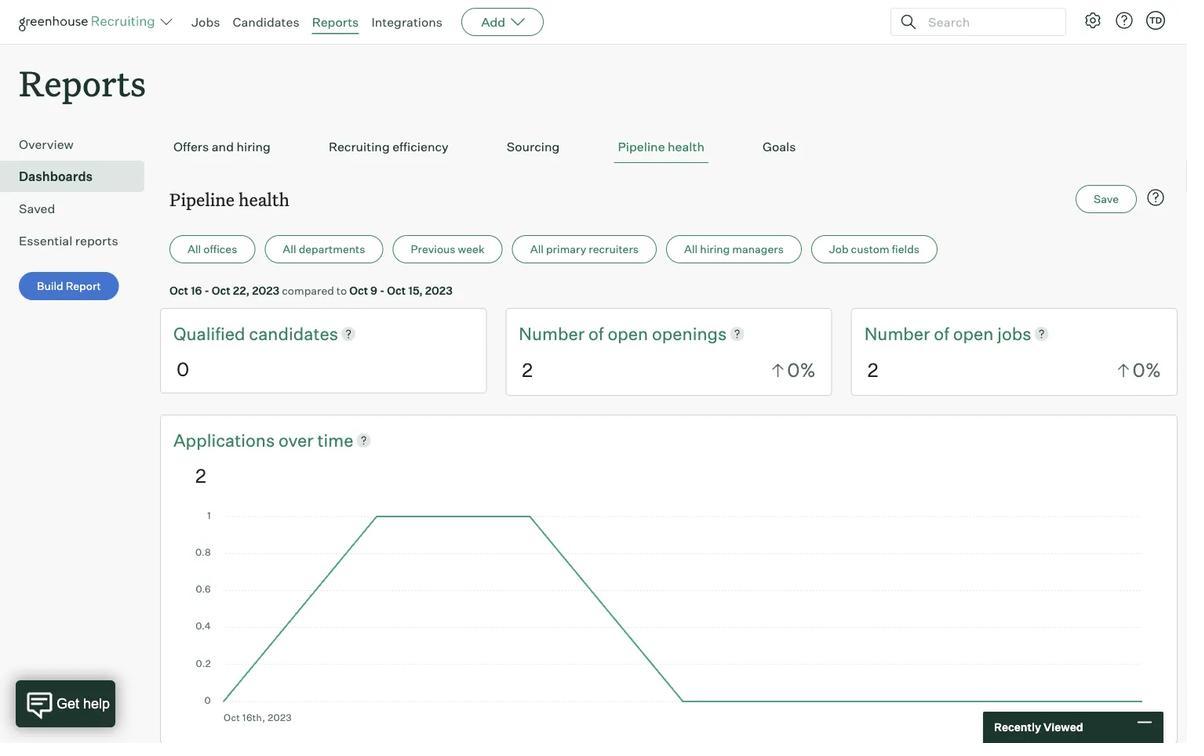 Task type: describe. For each thing, give the bounding box(es) containing it.
all primary recruiters
[[530, 243, 639, 256]]

dashboards
[[19, 169, 93, 185]]

health inside button
[[668, 139, 705, 155]]

recruiting efficiency
[[329, 139, 449, 155]]

previous
[[411, 243, 456, 256]]

all departments button
[[265, 236, 383, 264]]

add
[[481, 14, 505, 30]]

save button
[[1076, 185, 1137, 214]]

recruiting
[[329, 139, 390, 155]]

applications
[[173, 430, 275, 451]]

22,
[[233, 284, 250, 298]]

goals
[[763, 139, 796, 155]]

previous week button
[[393, 236, 503, 264]]

tab list containing offers and hiring
[[169, 131, 1168, 163]]

add button
[[461, 8, 544, 36]]

essential reports
[[19, 233, 118, 249]]

number for jobs
[[864, 323, 930, 345]]

oct 16 - oct 22, 2023 compared to oct 9 - oct 15, 2023
[[169, 284, 453, 298]]

1 oct from the left
[[169, 284, 188, 298]]

sourcing button
[[503, 131, 564, 163]]

1 vertical spatial reports
[[19, 60, 146, 106]]

all offices button
[[169, 236, 255, 264]]

2 - from the left
[[380, 284, 385, 298]]

2 for openings
[[522, 359, 533, 382]]

recruiting efficiency button
[[325, 131, 453, 163]]

offers and hiring
[[173, 139, 271, 155]]

configure image
[[1084, 11, 1102, 30]]

9
[[370, 284, 377, 298]]

candidates
[[249, 323, 338, 345]]

pipeline health button
[[614, 131, 708, 163]]

qualified link
[[173, 322, 249, 346]]

open link for jobs
[[953, 322, 997, 346]]

2 2023 from the left
[[425, 284, 453, 298]]

0 vertical spatial reports
[[312, 14, 359, 30]]

job custom fields button
[[811, 236, 938, 264]]

number for openings
[[519, 323, 585, 345]]

td button
[[1143, 8, 1168, 33]]

recently viewed
[[994, 721, 1083, 735]]

Search text field
[[924, 11, 1051, 33]]

offices
[[203, 243, 237, 256]]

jobs
[[997, 323, 1032, 345]]

number of open for jobs
[[864, 323, 997, 345]]

0% for jobs
[[1133, 359, 1161, 382]]

goals button
[[759, 131, 800, 163]]

openings link
[[652, 322, 727, 346]]

essential reports link
[[19, 232, 138, 250]]

applications over
[[173, 430, 317, 451]]

offers and hiring button
[[169, 131, 275, 163]]

td button
[[1146, 11, 1165, 30]]

1 vertical spatial hiring
[[700, 243, 730, 256]]

reports
[[75, 233, 118, 249]]

all departments
[[283, 243, 365, 256]]

number link for openings
[[519, 322, 588, 346]]

recently
[[994, 721, 1041, 735]]

jobs link
[[997, 322, 1032, 346]]

all for all primary recruiters
[[530, 243, 544, 256]]

managers
[[732, 243, 784, 256]]

of link for jobs
[[934, 322, 953, 346]]

all primary recruiters button
[[512, 236, 657, 264]]

number of open for openings
[[519, 323, 652, 345]]

build report
[[37, 279, 101, 293]]

recruiters
[[589, 243, 639, 256]]

0% for openings
[[787, 359, 816, 382]]

viewed
[[1043, 721, 1083, 735]]

all for all departments
[[283, 243, 296, 256]]

integrations
[[371, 14, 443, 30]]

overview link
[[19, 135, 138, 154]]

qualified
[[173, 323, 249, 345]]

2 for jobs
[[868, 359, 878, 382]]

over
[[279, 430, 314, 451]]

of link for openings
[[588, 322, 608, 346]]



Task type: locate. For each thing, give the bounding box(es) containing it.
0 horizontal spatial hiring
[[237, 139, 271, 155]]

2 of link from the left
[[934, 322, 953, 346]]

2 all from the left
[[283, 243, 296, 256]]

sourcing
[[507, 139, 560, 155]]

15,
[[408, 284, 423, 298]]

reports right candidates
[[312, 14, 359, 30]]

1 0% from the left
[[787, 359, 816, 382]]

open left openings
[[608, 323, 648, 345]]

number link for jobs
[[864, 322, 934, 346]]

greenhouse recruiting image
[[19, 13, 160, 31]]

2023 right 22,
[[252, 284, 280, 298]]

report
[[66, 279, 101, 293]]

pipeline health inside pipeline health button
[[618, 139, 705, 155]]

open for jobs
[[953, 323, 994, 345]]

previous week
[[411, 243, 485, 256]]

0 horizontal spatial health
[[239, 188, 290, 211]]

primary
[[546, 243, 586, 256]]

compared
[[282, 284, 334, 298]]

3 all from the left
[[530, 243, 544, 256]]

jobs link
[[191, 14, 220, 30]]

2 open link from the left
[[953, 322, 997, 346]]

all offices
[[188, 243, 237, 256]]

pipeline inside button
[[618, 139, 665, 155]]

number of open
[[519, 323, 652, 345], [864, 323, 997, 345]]

0 vertical spatial pipeline health
[[618, 139, 705, 155]]

essential
[[19, 233, 72, 249]]

0 horizontal spatial number link
[[519, 322, 588, 346]]

job
[[829, 243, 849, 256]]

reports link
[[312, 14, 359, 30]]

build
[[37, 279, 63, 293]]

1 vertical spatial pipeline
[[169, 188, 235, 211]]

- right 9
[[380, 284, 385, 298]]

all for all offices
[[188, 243, 201, 256]]

1 horizontal spatial 2
[[522, 359, 533, 382]]

0 vertical spatial health
[[668, 139, 705, 155]]

0 vertical spatial hiring
[[237, 139, 271, 155]]

0 horizontal spatial open
[[608, 323, 648, 345]]

td
[[1149, 15, 1162, 25]]

integrations link
[[371, 14, 443, 30]]

all left departments
[[283, 243, 296, 256]]

2 number from the left
[[864, 323, 930, 345]]

- right 16
[[204, 284, 209, 298]]

2023 right 15,
[[425, 284, 453, 298]]

custom
[[851, 243, 889, 256]]

0 horizontal spatial 2
[[195, 464, 206, 487]]

save
[[1094, 192, 1119, 206]]

1 of from the left
[[588, 323, 604, 345]]

hiring left managers
[[700, 243, 730, 256]]

job custom fields
[[829, 243, 920, 256]]

oct
[[169, 284, 188, 298], [212, 284, 230, 298], [349, 284, 368, 298], [387, 284, 406, 298]]

1 number of open from the left
[[519, 323, 652, 345]]

time
[[317, 430, 353, 451]]

0 horizontal spatial 0%
[[787, 359, 816, 382]]

0 horizontal spatial open link
[[608, 322, 652, 346]]

all
[[188, 243, 201, 256], [283, 243, 296, 256], [530, 243, 544, 256], [684, 243, 698, 256]]

saved
[[19, 201, 55, 217]]

1 2023 from the left
[[252, 284, 280, 298]]

3 oct from the left
[[349, 284, 368, 298]]

to
[[336, 284, 347, 298]]

1 horizontal spatial of link
[[934, 322, 953, 346]]

candidates
[[233, 14, 299, 30]]

faq image
[[1146, 188, 1165, 207]]

open link for openings
[[608, 322, 652, 346]]

1 horizontal spatial 0%
[[1133, 359, 1161, 382]]

dashboards link
[[19, 167, 138, 186]]

hiring
[[237, 139, 271, 155], [700, 243, 730, 256]]

all left primary
[[530, 243, 544, 256]]

4 oct from the left
[[387, 284, 406, 298]]

0
[[177, 357, 189, 381]]

0%
[[787, 359, 816, 382], [1133, 359, 1161, 382]]

0 horizontal spatial pipeline
[[169, 188, 235, 211]]

all hiring managers button
[[666, 236, 802, 264]]

1 open link from the left
[[608, 322, 652, 346]]

of link
[[588, 322, 608, 346], [934, 322, 953, 346]]

oct left 15,
[[387, 284, 406, 298]]

all inside all primary recruiters button
[[530, 243, 544, 256]]

open for openings
[[608, 323, 648, 345]]

1 number from the left
[[519, 323, 585, 345]]

0 horizontal spatial reports
[[19, 60, 146, 106]]

2023
[[252, 284, 280, 298], [425, 284, 453, 298]]

open
[[608, 323, 648, 345], [953, 323, 994, 345]]

all hiring managers
[[684, 243, 784, 256]]

2 horizontal spatial 2
[[868, 359, 878, 382]]

reports down greenhouse recruiting image
[[19, 60, 146, 106]]

16
[[191, 284, 202, 298]]

candidates link
[[249, 322, 338, 346]]

all for all hiring managers
[[684, 243, 698, 256]]

of for jobs
[[934, 323, 949, 345]]

efficiency
[[392, 139, 449, 155]]

1 horizontal spatial 2023
[[425, 284, 453, 298]]

0 horizontal spatial of
[[588, 323, 604, 345]]

number
[[519, 323, 585, 345], [864, 323, 930, 345]]

jobs
[[191, 14, 220, 30]]

1 horizontal spatial number link
[[864, 322, 934, 346]]

oct left 22,
[[212, 284, 230, 298]]

1 horizontal spatial health
[[668, 139, 705, 155]]

1 open from the left
[[608, 323, 648, 345]]

pipeline
[[618, 139, 665, 155], [169, 188, 235, 211]]

0 horizontal spatial of link
[[588, 322, 608, 346]]

all inside all hiring managers button
[[684, 243, 698, 256]]

time link
[[317, 428, 353, 453]]

tab list
[[169, 131, 1168, 163]]

2 open from the left
[[953, 323, 994, 345]]

2 number of open from the left
[[864, 323, 997, 345]]

1 horizontal spatial pipeline
[[618, 139, 665, 155]]

of
[[588, 323, 604, 345], [934, 323, 949, 345]]

2 of from the left
[[934, 323, 949, 345]]

open link
[[608, 322, 652, 346], [953, 322, 997, 346]]

hiring inside tab list
[[237, 139, 271, 155]]

0 horizontal spatial number of open
[[519, 323, 652, 345]]

fields
[[892, 243, 920, 256]]

1 all from the left
[[188, 243, 201, 256]]

health
[[668, 139, 705, 155], [239, 188, 290, 211]]

1 vertical spatial health
[[239, 188, 290, 211]]

0 vertical spatial pipeline
[[618, 139, 665, 155]]

2 0% from the left
[[1133, 359, 1161, 382]]

1 horizontal spatial pipeline health
[[618, 139, 705, 155]]

applications link
[[173, 428, 279, 453]]

1 - from the left
[[204, 284, 209, 298]]

week
[[458, 243, 485, 256]]

xychart image
[[195, 512, 1142, 724]]

over link
[[279, 428, 317, 453]]

0 horizontal spatial -
[[204, 284, 209, 298]]

1 horizontal spatial number of open
[[864, 323, 997, 345]]

1 number link from the left
[[519, 322, 588, 346]]

0 horizontal spatial number
[[519, 323, 585, 345]]

openings
[[652, 323, 727, 345]]

oct left 16
[[169, 284, 188, 298]]

all left managers
[[684, 243, 698, 256]]

all inside all departments button
[[283, 243, 296, 256]]

1 vertical spatial pipeline health
[[169, 188, 290, 211]]

1 horizontal spatial open
[[953, 323, 994, 345]]

and
[[212, 139, 234, 155]]

build report button
[[19, 272, 119, 301]]

offers
[[173, 139, 209, 155]]

-
[[204, 284, 209, 298], [380, 284, 385, 298]]

open left jobs
[[953, 323, 994, 345]]

all left offices
[[188, 243, 201, 256]]

number link
[[519, 322, 588, 346], [864, 322, 934, 346]]

all inside all offices button
[[188, 243, 201, 256]]

0 horizontal spatial pipeline health
[[169, 188, 290, 211]]

1 horizontal spatial hiring
[[700, 243, 730, 256]]

4 all from the left
[[684, 243, 698, 256]]

1 of link from the left
[[588, 322, 608, 346]]

1 horizontal spatial number
[[864, 323, 930, 345]]

saved link
[[19, 199, 138, 218]]

oct left 9
[[349, 284, 368, 298]]

candidates link
[[233, 14, 299, 30]]

2 number link from the left
[[864, 322, 934, 346]]

hiring right and
[[237, 139, 271, 155]]

1 horizontal spatial open link
[[953, 322, 997, 346]]

of for openings
[[588, 323, 604, 345]]

1 horizontal spatial reports
[[312, 14, 359, 30]]

reports
[[312, 14, 359, 30], [19, 60, 146, 106]]

1 horizontal spatial -
[[380, 284, 385, 298]]

0 horizontal spatial 2023
[[252, 284, 280, 298]]

2 oct from the left
[[212, 284, 230, 298]]

departments
[[299, 243, 365, 256]]

1 horizontal spatial of
[[934, 323, 949, 345]]

overview
[[19, 137, 74, 152]]



Task type: vqa. For each thing, say whether or not it's contained in the screenshot.
the right social media
no



